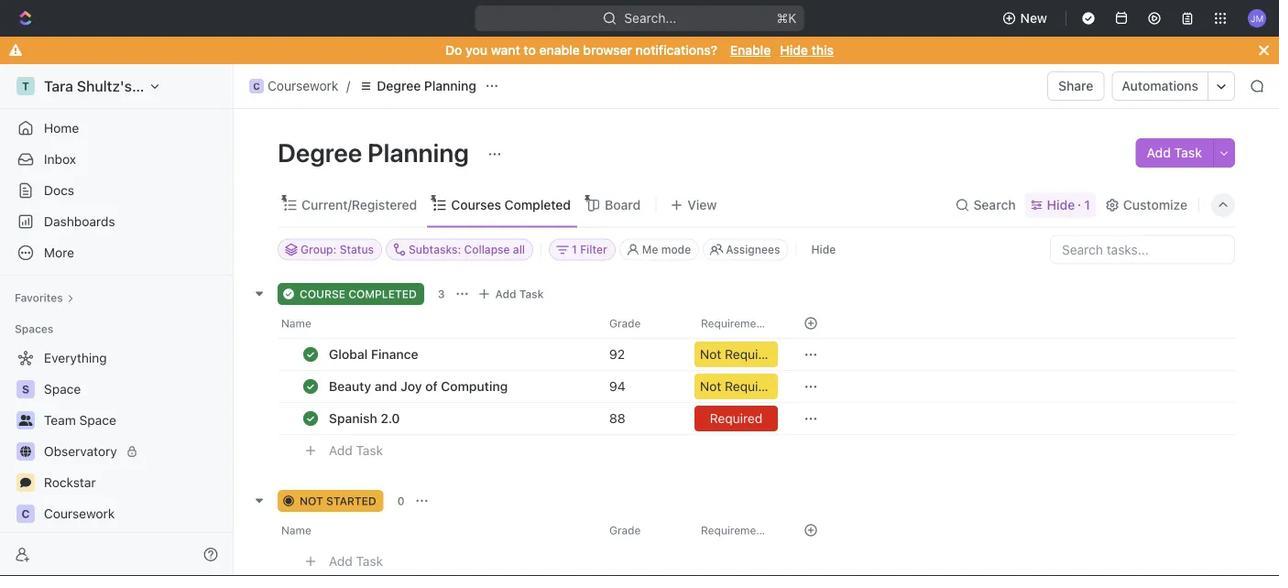 Task type: locate. For each thing, give the bounding box(es) containing it.
globe image
[[20, 446, 31, 457]]

add task button down spanish
[[321, 439, 391, 461]]

1 vertical spatial degree
[[278, 137, 362, 167]]

space
[[44, 382, 81, 397], [79, 413, 116, 428]]

degree
[[377, 78, 421, 93], [278, 137, 362, 167]]

planning
[[424, 78, 477, 93], [368, 137, 469, 167]]

jm button
[[1243, 4, 1272, 33]]

task for 'add task' button underneath the started at the left of page
[[356, 554, 383, 569]]

1 vertical spatial grade
[[610, 524, 641, 537]]

space up observatory
[[79, 413, 116, 428]]

1 horizontal spatial 1
[[1084, 198, 1091, 213]]

1 horizontal spatial degree
[[377, 78, 421, 93]]

1 horizontal spatial c
[[253, 81, 260, 91]]

hide for hide
[[812, 243, 836, 256]]

name button down 3
[[278, 308, 599, 338]]

space, , element
[[16, 380, 35, 399]]

board link
[[601, 192, 641, 218]]

workspace
[[136, 77, 212, 95]]

degree planning link
[[354, 75, 481, 97]]

jm
[[1251, 13, 1264, 23]]

0 vertical spatial required
[[725, 346, 778, 362]]

1 vertical spatial required
[[725, 379, 778, 394]]

add task button down 'all'
[[473, 283, 551, 305]]

all
[[513, 243, 525, 256]]

0 vertical spatial grade button
[[599, 308, 690, 338]]

2 grade from the top
[[610, 524, 641, 537]]

2 vertical spatial required
[[710, 411, 763, 426]]

2 vertical spatial hide
[[812, 243, 836, 256]]

degree planning
[[377, 78, 477, 93], [278, 137, 475, 167]]

sidebar navigation
[[0, 64, 237, 577]]

2 requirement? from the top
[[701, 524, 773, 537]]

coursework, , element
[[249, 79, 264, 93], [16, 505, 35, 523]]

1 vertical spatial requirement?
[[701, 524, 773, 537]]

1 vertical spatial not required
[[700, 379, 778, 394]]

tree containing everything
[[7, 344, 225, 577]]

94 button
[[599, 370, 690, 403]]

requirement?
[[701, 317, 773, 329], [701, 524, 773, 537]]

c down comment image
[[22, 508, 30, 521]]

dashboards
[[44, 214, 115, 229]]

hide inside "button"
[[812, 243, 836, 256]]

2 not required from the top
[[700, 379, 778, 394]]

name button down 0
[[278, 516, 599, 545]]

subtasks:
[[409, 243, 461, 256]]

grade for second grade dropdown button from the bottom
[[610, 317, 641, 329]]

0 horizontal spatial degree
[[278, 137, 362, 167]]

tree inside sidebar navigation
[[7, 344, 225, 577]]

beauty and joy of computing link
[[324, 373, 595, 400]]

0 vertical spatial degree
[[377, 78, 421, 93]]

0 horizontal spatial coursework, , element
[[16, 505, 35, 523]]

1 vertical spatial name button
[[278, 516, 599, 545]]

Search tasks... text field
[[1051, 236, 1235, 264]]

2 not from the top
[[700, 379, 722, 394]]

1 vertical spatial planning
[[368, 137, 469, 167]]

degree planning inside 'link'
[[377, 78, 477, 93]]

0 vertical spatial hide
[[780, 43, 808, 58]]

hide left this
[[780, 43, 808, 58]]

docs
[[44, 183, 74, 198]]

0 horizontal spatial hide
[[780, 43, 808, 58]]

0 vertical spatial not
[[700, 346, 722, 362]]

add task down 'all'
[[495, 287, 544, 300]]

enable
[[730, 43, 771, 58]]

grade
[[610, 317, 641, 329], [610, 524, 641, 537]]

team
[[44, 413, 76, 428]]

c right workspace
[[253, 81, 260, 91]]

name button
[[278, 308, 599, 338], [278, 516, 599, 545]]

add
[[1147, 145, 1171, 160], [495, 287, 517, 300], [329, 443, 353, 458], [329, 554, 353, 569]]

degree planning up current/registered
[[278, 137, 475, 167]]

add down not started
[[329, 554, 353, 569]]

1 horizontal spatial coursework, , element
[[249, 79, 264, 93]]

name down not on the left of the page
[[281, 524, 311, 537]]

0 vertical spatial grade
[[610, 317, 641, 329]]

1 vertical spatial requirement? button
[[690, 516, 782, 545]]

want
[[491, 43, 520, 58]]

1 vertical spatial name
[[281, 524, 311, 537]]

1 vertical spatial grade button
[[599, 516, 690, 545]]

0 vertical spatial requirement?
[[701, 317, 773, 329]]

degree up current/registered link at the left top of the page
[[278, 137, 362, 167]]

0 horizontal spatial 1
[[572, 243, 577, 256]]

2 not required button from the top
[[691, 370, 782, 403]]

course completed
[[300, 287, 417, 300]]

beauty and joy of computing
[[329, 379, 508, 394]]

global finance link
[[324, 341, 595, 368]]

view
[[688, 198, 717, 213]]

new button
[[995, 4, 1059, 33]]

1 not from the top
[[700, 346, 722, 362]]

c
[[253, 81, 260, 91], [22, 508, 30, 521]]

task down spanish 2.0
[[356, 443, 383, 458]]

me mode button
[[619, 239, 699, 261]]

1 left customize button
[[1084, 198, 1091, 213]]

notifications?
[[636, 43, 718, 58]]

1 grade from the top
[[610, 317, 641, 329]]

add task button up customize
[[1136, 138, 1214, 168]]

courses completed
[[451, 198, 571, 213]]

not required for 94
[[700, 379, 778, 394]]

1 inside dropdown button
[[572, 243, 577, 256]]

not required
[[700, 346, 778, 362], [700, 379, 778, 394]]

favorites button
[[7, 287, 81, 309]]

coursework
[[268, 78, 338, 93], [44, 506, 115, 522]]

0 vertical spatial coursework
[[268, 78, 338, 93]]

c inside c coursework /
[[253, 81, 260, 91]]

not
[[700, 346, 722, 362], [700, 379, 722, 394]]

c inside 'tree'
[[22, 508, 30, 521]]

1 requirement? button from the top
[[690, 308, 782, 338]]

not up required "dropdown button"
[[700, 379, 722, 394]]

grade button
[[599, 308, 690, 338], [599, 516, 690, 545]]

1 not required button from the top
[[691, 338, 782, 371]]

task
[[1175, 145, 1203, 160], [520, 287, 544, 300], [356, 443, 383, 458], [356, 554, 383, 569]]

courses
[[451, 198, 501, 213]]

docs link
[[7, 176, 225, 205]]

1 vertical spatial hide
[[1047, 198, 1075, 213]]

coursework link
[[44, 500, 222, 529]]

coursework down rockstar
[[44, 506, 115, 522]]

1 name from the top
[[281, 317, 311, 329]]

0 vertical spatial planning
[[424, 78, 477, 93]]

0 horizontal spatial coursework
[[44, 506, 115, 522]]

add up customize
[[1147, 145, 1171, 160]]

1 vertical spatial coursework, , element
[[16, 505, 35, 523]]

c coursework /
[[253, 78, 350, 93]]

global finance
[[329, 346, 418, 362]]

coursework left /
[[268, 78, 338, 93]]

planning down degree planning 'link'
[[368, 137, 469, 167]]

task up customize
[[1175, 145, 1203, 160]]

assignees button
[[703, 239, 789, 261]]

0 vertical spatial degree planning
[[377, 78, 477, 93]]

not required for 92
[[700, 346, 778, 362]]

hide right search
[[1047, 198, 1075, 213]]

coursework, , element down comment image
[[16, 505, 35, 523]]

0 horizontal spatial c
[[22, 508, 30, 521]]

0 vertical spatial name
[[281, 317, 311, 329]]

1 vertical spatial not
[[700, 379, 722, 394]]

coursework, , element right workspace
[[249, 79, 264, 93]]

2 name from the top
[[281, 524, 311, 537]]

add task down spanish
[[329, 443, 383, 458]]

global
[[329, 346, 368, 362]]

view button
[[664, 192, 723, 218]]

1 left filter
[[572, 243, 577, 256]]

started
[[326, 494, 376, 507]]

and
[[375, 379, 397, 394]]

degree right /
[[377, 78, 421, 93]]

0 vertical spatial c
[[253, 81, 260, 91]]

required
[[725, 346, 778, 362], [725, 379, 778, 394], [710, 411, 763, 426]]

add down spanish
[[329, 443, 353, 458]]

spanish
[[329, 411, 377, 426]]

requirement? button
[[690, 308, 782, 338], [690, 516, 782, 545]]

space up team
[[44, 382, 81, 397]]

add down 'all'
[[495, 287, 517, 300]]

1 filter
[[572, 243, 607, 256]]

name down course
[[281, 317, 311, 329]]

spanish 2.0
[[329, 411, 400, 426]]

0 vertical spatial 1
[[1084, 198, 1091, 213]]

0 vertical spatial requirement? button
[[690, 308, 782, 338]]

observatory link
[[44, 437, 222, 467]]

1 horizontal spatial hide
[[812, 243, 836, 256]]

more button
[[7, 238, 225, 268]]

2 grade button from the top
[[599, 516, 690, 545]]

joy
[[401, 379, 422, 394]]

task down the started at the left of page
[[356, 554, 383, 569]]

1 vertical spatial 1
[[572, 243, 577, 256]]

required inside required "dropdown button"
[[710, 411, 763, 426]]

2 horizontal spatial hide
[[1047, 198, 1075, 213]]

t
[[22, 80, 29, 93]]

0 vertical spatial name button
[[278, 308, 599, 338]]

hide
[[780, 43, 808, 58], [1047, 198, 1075, 213], [812, 243, 836, 256]]

add task up customize
[[1147, 145, 1203, 160]]

92 button
[[599, 338, 690, 371]]

1 not required from the top
[[700, 346, 778, 362]]

planning down do
[[424, 78, 477, 93]]

rockstar
[[44, 475, 96, 490]]

tree
[[7, 344, 225, 577]]

0 vertical spatial not required
[[700, 346, 778, 362]]

1
[[1084, 198, 1091, 213], [572, 243, 577, 256]]

add task button down the started at the left of page
[[321, 550, 391, 572]]

task for 'add task' button above customize
[[1175, 145, 1203, 160]]

not right 92 button
[[700, 346, 722, 362]]

hide right assignees
[[812, 243, 836, 256]]

1 vertical spatial degree planning
[[278, 137, 475, 167]]

1 requirement? from the top
[[701, 317, 773, 329]]

completed
[[349, 287, 417, 300]]

home link
[[7, 114, 225, 143]]

add task down the started at the left of page
[[329, 554, 383, 569]]

degree planning down do
[[377, 78, 477, 93]]

s
[[22, 383, 29, 396]]

1 vertical spatial c
[[22, 508, 30, 521]]

tara shultz's workspace
[[44, 77, 212, 95]]

name for 1st name dropdown button from the bottom
[[281, 524, 311, 537]]

1 vertical spatial coursework
[[44, 506, 115, 522]]



Task type: describe. For each thing, give the bounding box(es) containing it.
status
[[340, 243, 374, 256]]

add task for 'add task' button underneath spanish
[[329, 443, 383, 458]]

1 horizontal spatial coursework
[[268, 78, 338, 93]]

user group image
[[19, 415, 33, 426]]

of
[[425, 379, 438, 394]]

1 filter button
[[549, 239, 616, 261]]

to
[[524, 43, 536, 58]]

search
[[974, 198, 1016, 213]]

/
[[347, 78, 350, 93]]

computing
[[441, 379, 508, 394]]

1 grade button from the top
[[599, 308, 690, 338]]

everything link
[[7, 344, 222, 373]]

inbox link
[[7, 145, 225, 174]]

⌘k
[[777, 11, 797, 26]]

coursework inside sidebar navigation
[[44, 506, 115, 522]]

required for 92
[[725, 346, 778, 362]]

space link
[[44, 375, 222, 404]]

share
[[1059, 78, 1094, 93]]

required for 94
[[725, 379, 778, 394]]

you
[[466, 43, 488, 58]]

0 vertical spatial coursework, , element
[[249, 79, 264, 93]]

c for c coursework /
[[253, 81, 260, 91]]

inbox
[[44, 152, 76, 167]]

dashboards link
[[7, 207, 225, 236]]

hide 1
[[1047, 198, 1091, 213]]

filter
[[580, 243, 607, 256]]

customize
[[1124, 198, 1188, 213]]

assignees
[[726, 243, 780, 256]]

browser
[[583, 43, 632, 58]]

0
[[398, 494, 405, 507]]

hide for hide 1
[[1047, 198, 1075, 213]]

course
[[300, 287, 346, 300]]

task for 'add task' button underneath spanish
[[356, 443, 383, 458]]

94
[[610, 379, 626, 394]]

do
[[445, 43, 462, 58]]

not for 94
[[700, 379, 722, 394]]

more
[[44, 245, 74, 260]]

0 vertical spatial space
[[44, 382, 81, 397]]

everything
[[44, 351, 107, 366]]

tara
[[44, 77, 73, 95]]

not
[[300, 494, 323, 507]]

search button
[[950, 192, 1022, 218]]

88 button
[[599, 402, 690, 435]]

3
[[438, 287, 445, 300]]

board
[[605, 198, 641, 213]]

add task for 'add task' button underneath the started at the left of page
[[329, 554, 383, 569]]

automations button
[[1113, 72, 1208, 100]]

me mode
[[642, 243, 691, 256]]

new
[[1021, 11, 1048, 26]]

grade for first grade dropdown button from the bottom of the page
[[610, 524, 641, 537]]

88
[[610, 411, 626, 426]]

beauty
[[329, 379, 371, 394]]

hide button
[[804, 239, 843, 261]]

1 vertical spatial space
[[79, 413, 116, 428]]

spanish 2.0 link
[[324, 405, 595, 432]]

current/registered
[[302, 198, 417, 213]]

courses completed link
[[447, 192, 571, 218]]

2.0
[[381, 411, 400, 426]]

comment image
[[20, 478, 31, 489]]

name for 1st name dropdown button from the top of the page
[[281, 317, 311, 329]]

search...
[[625, 11, 677, 26]]

1 name button from the top
[[278, 308, 599, 338]]

observatory
[[44, 444, 117, 459]]

2 requirement? button from the top
[[690, 516, 782, 545]]

subtasks: collapse all
[[409, 243, 525, 256]]

do you want to enable browser notifications? enable hide this
[[445, 43, 834, 58]]

degree inside 'link'
[[377, 78, 421, 93]]

not started
[[300, 494, 376, 507]]

not required button for 94
[[691, 370, 782, 403]]

not for 92
[[700, 346, 722, 362]]

team space link
[[44, 406, 222, 435]]

required button
[[691, 402, 782, 435]]

finance
[[371, 346, 418, 362]]

me
[[642, 243, 658, 256]]

c for c
[[22, 508, 30, 521]]

2 name button from the top
[[278, 516, 599, 545]]

add task for 'add task' button above customize
[[1147, 145, 1203, 160]]

share button
[[1048, 71, 1105, 101]]

group: status
[[301, 243, 374, 256]]

group:
[[301, 243, 337, 256]]

home
[[44, 121, 79, 136]]

planning inside 'link'
[[424, 78, 477, 93]]

shultz's
[[77, 77, 132, 95]]

this
[[812, 43, 834, 58]]

92
[[610, 346, 625, 362]]

favorites
[[15, 291, 63, 304]]

enable
[[539, 43, 580, 58]]

customize button
[[1100, 192, 1193, 218]]

task down 'all'
[[520, 287, 544, 300]]

automations
[[1122, 78, 1199, 93]]

rockstar link
[[44, 468, 222, 498]]

team space
[[44, 413, 116, 428]]

view button
[[664, 184, 723, 227]]

not required button for 92
[[691, 338, 782, 371]]

tara shultz's workspace, , element
[[16, 77, 35, 95]]



Task type: vqa. For each thing, say whether or not it's contained in the screenshot.


